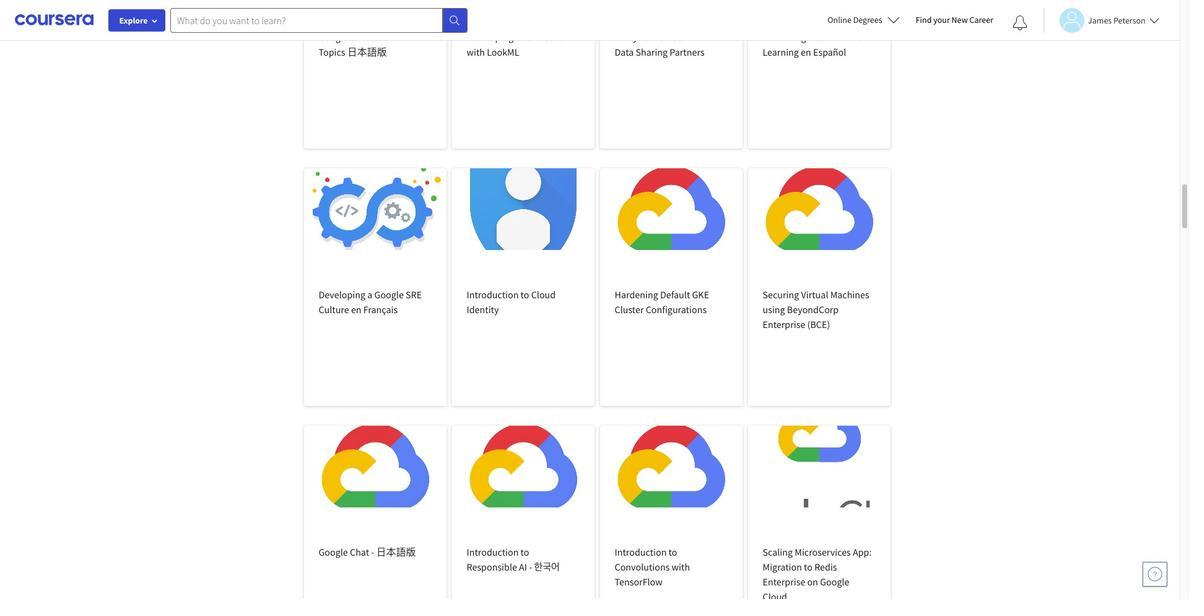 Task type: describe. For each thing, give the bounding box(es) containing it.
launching
[[763, 31, 806, 43]]

new
[[952, 14, 968, 25]]

developing a google sre culture en français link
[[304, 168, 446, 406]]

google sheets - advanced topics 日本語版
[[319, 31, 425, 58]]

for
[[704, 31, 716, 43]]

français
[[363, 303, 398, 316]]

james
[[1088, 15, 1112, 26]]

scaling microservices app: migration to redis enterprise on google cloud link
[[748, 426, 890, 599]]

scaling microservices app: migration to redis enterprise on google cloud
[[763, 546, 872, 599]]

responsible
[[467, 561, 517, 573]]

sre
[[406, 289, 422, 301]]

developing a google sre culture en français
[[319, 289, 422, 316]]

coursera image
[[15, 10, 94, 30]]

developing for culture
[[319, 289, 365, 301]]

introduction to responsible ai - 한국어 link
[[452, 426, 594, 599]]

hardening default gke cluster configurations link
[[600, 168, 742, 406]]

find your new career link
[[910, 12, 1000, 28]]

introduction to convolutions with tensorflow
[[615, 546, 690, 588]]

launching into machine learning en español
[[763, 31, 861, 58]]

virtual
[[801, 289, 828, 301]]

google sheets - advanced topics 日本語版 link
[[304, 0, 446, 149]]

google inside scaling microservices app: migration to redis enterprise on google cloud
[[820, 576, 849, 588]]

learning
[[763, 46, 799, 58]]

sheets
[[350, 31, 378, 43]]

as
[[654, 31, 663, 43]]

explore
[[119, 15, 148, 26]]

chat
[[350, 546, 369, 559]]

peterson
[[1114, 15, 1146, 26]]

topics
[[319, 46, 345, 58]]

online degrees button
[[818, 6, 910, 33]]

explore button
[[108, 9, 165, 32]]

developing data models with lookml
[[467, 31, 566, 58]]

scaling
[[763, 546, 793, 559]]

- inside introduction to responsible ai - 한국어
[[529, 561, 532, 573]]

james peterson button
[[1044, 8, 1159, 33]]

enterprise inside securing virtual machines using beyondcorp enterprise (bce)
[[763, 318, 805, 331]]

machine
[[826, 31, 861, 43]]

to for cloud
[[521, 289, 529, 301]]

to inside scaling microservices app: migration to redis enterprise on google cloud
[[804, 561, 813, 573]]

introduction to cloud identity
[[467, 289, 556, 316]]

culture
[[319, 303, 349, 316]]

- for sheets
[[380, 31, 383, 43]]

hardening default gke cluster configurations
[[615, 289, 709, 316]]

configurations
[[646, 303, 707, 316]]

identity
[[467, 303, 499, 316]]

enterprise inside scaling microservices app: migration to redis enterprise on google cloud
[[763, 576, 805, 588]]

introduction to responsible ai - 한국어
[[467, 546, 560, 573]]

google inside the google sheets - advanced topics 日本語版
[[319, 31, 348, 43]]

cloud inside scaling microservices app: migration to redis enterprise on google cloud
[[763, 591, 787, 599]]

machines
[[830, 289, 869, 301]]

introduction for ai
[[467, 546, 519, 559]]

with for introduction
[[672, 561, 690, 573]]

google inside google chat - 日本語版 link
[[319, 546, 348, 559]]

introduction to cloud identity link
[[452, 168, 594, 406]]

introduction for with
[[615, 546, 667, 559]]

to for responsible
[[521, 546, 529, 559]]

en inside 'developing a google sre culture en français'
[[351, 303, 361, 316]]

tensorflow
[[615, 576, 662, 588]]



Task type: locate. For each thing, give the bounding box(es) containing it.
lookml
[[487, 46, 519, 58]]

data inside the developing data models with lookml
[[515, 31, 535, 43]]

developing up lookml
[[467, 31, 513, 43]]

0 vertical spatial -
[[380, 31, 383, 43]]

app:
[[853, 546, 872, 559]]

using
[[763, 303, 785, 316]]

en down into
[[801, 46, 811, 58]]

hardening
[[615, 289, 658, 301]]

data
[[515, 31, 535, 43], [615, 46, 634, 58]]

0 horizontal spatial cloud
[[531, 289, 556, 301]]

introduction to convolutions with tensorflow link
[[600, 426, 742, 599]]

1 vertical spatial a
[[367, 289, 372, 301]]

service
[[672, 31, 702, 43]]

google left chat
[[319, 546, 348, 559]]

1 horizontal spatial developing
[[467, 31, 513, 43]]

analytics as a service for data sharing partners
[[615, 31, 716, 58]]

a right as
[[665, 31, 670, 43]]

migration
[[763, 561, 802, 573]]

on
[[807, 576, 818, 588]]

en inside launching into machine learning en español
[[801, 46, 811, 58]]

google down redis
[[820, 576, 849, 588]]

with right "convolutions"
[[672, 561, 690, 573]]

(bce)
[[807, 318, 830, 331]]

into
[[808, 31, 824, 43]]

with left lookml
[[467, 46, 485, 58]]

a inside analytics as a service for data sharing partners
[[665, 31, 670, 43]]

to
[[521, 289, 529, 301], [521, 546, 529, 559], [669, 546, 677, 559], [804, 561, 813, 573]]

to inside introduction to cloud identity
[[521, 289, 529, 301]]

google up "topics"
[[319, 31, 348, 43]]

1 vertical spatial enterprise
[[763, 576, 805, 588]]

1 enterprise from the top
[[763, 318, 805, 331]]

with for developing
[[467, 46, 485, 58]]

0 vertical spatial developing
[[467, 31, 513, 43]]

0 horizontal spatial with
[[467, 46, 485, 58]]

developing for lookml
[[467, 31, 513, 43]]

google up français
[[374, 289, 404, 301]]

한국어
[[534, 561, 560, 573]]

1 horizontal spatial a
[[665, 31, 670, 43]]

enterprise down 'using' at the right
[[763, 318, 805, 331]]

a up français
[[367, 289, 372, 301]]

with
[[467, 46, 485, 58], [672, 561, 690, 573]]

日本語版 down sheets
[[347, 46, 387, 58]]

a inside 'developing a google sre culture en français'
[[367, 289, 372, 301]]

help center image
[[1148, 567, 1162, 582]]

introduction up the identity
[[467, 289, 519, 301]]

beyondcorp
[[787, 303, 839, 316]]

sharing
[[636, 46, 668, 58]]

show notifications image
[[1013, 15, 1027, 30]]

1 horizontal spatial data
[[615, 46, 634, 58]]

google inside 'developing a google sre culture en français'
[[374, 289, 404, 301]]

cluster
[[615, 303, 644, 316]]

0 horizontal spatial a
[[367, 289, 372, 301]]

introduction
[[467, 289, 519, 301], [467, 546, 519, 559], [615, 546, 667, 559]]

2 enterprise from the top
[[763, 576, 805, 588]]

0 vertical spatial cloud
[[531, 289, 556, 301]]

introduction up responsible
[[467, 546, 519, 559]]

0 horizontal spatial -
[[371, 546, 374, 559]]

models
[[537, 31, 566, 43]]

0 vertical spatial a
[[665, 31, 670, 43]]

google
[[319, 31, 348, 43], [374, 289, 404, 301], [319, 546, 348, 559], [820, 576, 849, 588]]

degrees
[[853, 14, 882, 25]]

- right chat
[[371, 546, 374, 559]]

- for chat
[[371, 546, 374, 559]]

to inside introduction to convolutions with tensorflow
[[669, 546, 677, 559]]

1 vertical spatial en
[[351, 303, 361, 316]]

What do you want to learn? text field
[[170, 8, 443, 33]]

career
[[970, 14, 993, 25]]

2 vertical spatial -
[[529, 561, 532, 573]]

1 vertical spatial 日本語版
[[376, 546, 416, 559]]

partners
[[670, 46, 705, 58]]

0 horizontal spatial en
[[351, 303, 361, 316]]

ai
[[519, 561, 527, 573]]

en right culture
[[351, 303, 361, 316]]

1 horizontal spatial -
[[380, 31, 383, 43]]

enterprise down migration
[[763, 576, 805, 588]]

0 vertical spatial with
[[467, 46, 485, 58]]

introduction for identity
[[467, 289, 519, 301]]

with inside the developing data models with lookml
[[467, 46, 485, 58]]

convolutions
[[615, 561, 670, 573]]

developing inside 'developing a google sre culture en français'
[[319, 289, 365, 301]]

0 vertical spatial enterprise
[[763, 318, 805, 331]]

español
[[813, 46, 846, 58]]

find your new career
[[916, 14, 993, 25]]

online
[[828, 14, 851, 25]]

1 vertical spatial -
[[371, 546, 374, 559]]

introduction up "convolutions"
[[615, 546, 667, 559]]

to for convolutions
[[669, 546, 677, 559]]

0 vertical spatial en
[[801, 46, 811, 58]]

developing inside the developing data models with lookml
[[467, 31, 513, 43]]

- inside the google sheets - advanced topics 日本語版
[[380, 31, 383, 43]]

to inside introduction to responsible ai - 한국어
[[521, 546, 529, 559]]

data inside analytics as a service for data sharing partners
[[615, 46, 634, 58]]

securing virtual machines using beyondcorp enterprise (bce)
[[763, 289, 869, 331]]

1 horizontal spatial with
[[672, 561, 690, 573]]

with inside introduction to convolutions with tensorflow
[[672, 561, 690, 573]]

analytics
[[615, 31, 652, 43]]

securing
[[763, 289, 799, 301]]

- right ai
[[529, 561, 532, 573]]

1 horizontal spatial en
[[801, 46, 811, 58]]

your
[[933, 14, 950, 25]]

google chat - 日本語版 link
[[304, 426, 446, 599]]

redis
[[814, 561, 837, 573]]

developing
[[467, 31, 513, 43], [319, 289, 365, 301]]

1 vertical spatial cloud
[[763, 591, 787, 599]]

introduction inside introduction to responsible ai - 한국어
[[467, 546, 519, 559]]

1 vertical spatial developing
[[319, 289, 365, 301]]

日本語版 inside the google sheets - advanced topics 日本語版
[[347, 46, 387, 58]]

0 vertical spatial data
[[515, 31, 535, 43]]

2 horizontal spatial -
[[529, 561, 532, 573]]

developing up culture
[[319, 289, 365, 301]]

developing data models with lookml link
[[452, 0, 594, 149]]

online degrees
[[828, 14, 882, 25]]

launching into machine learning en español link
[[748, 0, 890, 149]]

advanced
[[385, 31, 425, 43]]

microservices
[[795, 546, 851, 559]]

0 vertical spatial 日本語版
[[347, 46, 387, 58]]

0 horizontal spatial developing
[[319, 289, 365, 301]]

data down analytics
[[615, 46, 634, 58]]

james peterson
[[1088, 15, 1146, 26]]

gke
[[692, 289, 709, 301]]

- right sheets
[[380, 31, 383, 43]]

introduction inside introduction to cloud identity
[[467, 289, 519, 301]]

securing virtual machines using beyondcorp enterprise (bce) link
[[748, 168, 890, 406]]

enterprise
[[763, 318, 805, 331], [763, 576, 805, 588]]

introduction inside introduction to convolutions with tensorflow
[[615, 546, 667, 559]]

1 horizontal spatial cloud
[[763, 591, 787, 599]]

en
[[801, 46, 811, 58], [351, 303, 361, 316]]

日本語版 right chat
[[376, 546, 416, 559]]

cloud
[[531, 289, 556, 301], [763, 591, 787, 599]]

a
[[665, 31, 670, 43], [367, 289, 372, 301]]

data left models on the top left of page
[[515, 31, 535, 43]]

1 vertical spatial with
[[672, 561, 690, 573]]

1 vertical spatial data
[[615, 46, 634, 58]]

0 horizontal spatial data
[[515, 31, 535, 43]]

find
[[916, 14, 932, 25]]

cloud inside introduction to cloud identity
[[531, 289, 556, 301]]

analytics as a service for data sharing partners link
[[600, 0, 742, 149]]

-
[[380, 31, 383, 43], [371, 546, 374, 559], [529, 561, 532, 573]]

default
[[660, 289, 690, 301]]

google chat - 日本語版
[[319, 546, 416, 559]]

日本語版
[[347, 46, 387, 58], [376, 546, 416, 559]]

None search field
[[170, 8, 468, 33]]



Task type: vqa. For each thing, say whether or not it's contained in the screenshot.
日本語版 in Google Sheets - Advanced Topics 日本語版
yes



